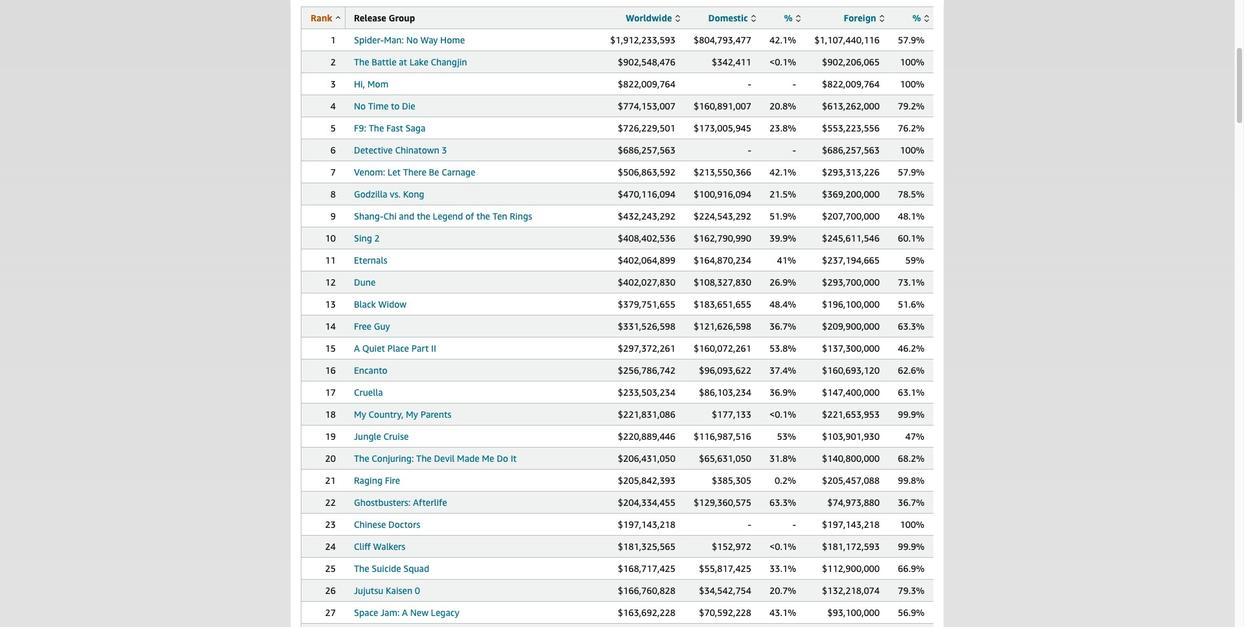 Task type: describe. For each thing, give the bounding box(es) containing it.
hi, mom link
[[354, 78, 389, 90]]

sing 2 link
[[354, 233, 380, 244]]

47%
[[906, 431, 925, 442]]

$613,262,000
[[822, 101, 880, 112]]

the conjuring: the devil made me do it
[[354, 453, 517, 464]]

group
[[389, 12, 415, 23]]

squad
[[404, 564, 430, 575]]

f9: the fast saga link
[[354, 123, 426, 134]]

no time to die link
[[354, 101, 416, 112]]

legend
[[433, 211, 463, 222]]

fire
[[385, 475, 400, 486]]

17
[[325, 387, 336, 398]]

cliff walkers link
[[354, 542, 406, 553]]

0 horizontal spatial a
[[354, 343, 360, 354]]

1 horizontal spatial a
[[402, 608, 408, 619]]

$70,592,228
[[699, 608, 752, 619]]

23.8%
[[770, 123, 797, 134]]

46.2%
[[898, 343, 925, 354]]

$204,334,455
[[618, 497, 676, 509]]

68.2%
[[898, 453, 925, 464]]

- down $342,411
[[748, 78, 752, 90]]

$553,223,556
[[822, 123, 880, 134]]

space jam: a new legacy link
[[354, 608, 460, 619]]

shang-
[[354, 211, 384, 222]]

16
[[325, 365, 336, 376]]

chinese
[[354, 520, 386, 531]]

detective
[[354, 145, 393, 156]]

$774,153,007
[[618, 101, 676, 112]]

$1,107,440,116
[[815, 34, 880, 45]]

11
[[325, 255, 336, 266]]

jujutsu
[[354, 586, 383, 597]]

free guy
[[354, 321, 390, 332]]

made
[[457, 453, 480, 464]]

6
[[331, 145, 336, 156]]

$181,325,565
[[618, 542, 676, 553]]

1 vertical spatial 2
[[375, 233, 380, 244]]

$86,103,234
[[699, 387, 752, 398]]

1 $197,143,218 from the left
[[618, 520, 676, 531]]

25
[[325, 564, 336, 575]]

afterlife
[[413, 497, 447, 509]]

the for battle
[[354, 56, 369, 67]]

$168,717,425
[[618, 564, 676, 575]]

27
[[325, 608, 336, 619]]

worldwide
[[626, 12, 672, 23]]

at
[[399, 56, 407, 67]]

53%
[[777, 431, 796, 442]]

my country, my parents
[[354, 409, 452, 420]]

43.1%
[[770, 608, 797, 619]]

66.9%
[[898, 564, 925, 575]]

$162,790,990
[[694, 233, 752, 244]]

100% for $902,206,065
[[900, 56, 925, 67]]

1 my from the left
[[354, 409, 366, 420]]

- up $213,550,366
[[748, 145, 752, 156]]

26.9%
[[770, 277, 797, 288]]

31.8%
[[770, 453, 797, 464]]

0 vertical spatial no
[[406, 34, 418, 45]]

48.1%
[[898, 211, 925, 222]]

<0.1% for $177,133
[[770, 409, 797, 420]]

chinatown
[[395, 145, 440, 156]]

$432,243,292
[[618, 211, 676, 222]]

release
[[354, 12, 386, 23]]

1 % link from the left
[[784, 12, 801, 23]]

cruise
[[384, 431, 409, 442]]

$293,313,226
[[822, 167, 880, 178]]

0 vertical spatial 3
[[331, 78, 336, 90]]

2 % link from the left
[[913, 12, 929, 23]]

$297,372,261
[[618, 343, 676, 354]]

f9:
[[354, 123, 366, 134]]

no time to die
[[354, 101, 416, 112]]

suicide
[[372, 564, 401, 575]]

eternals link
[[354, 255, 388, 266]]

99.9% for $181,172,593
[[898, 542, 925, 553]]

chinese doctors link
[[354, 520, 420, 531]]

- down 23.8%
[[793, 145, 796, 156]]

24
[[325, 542, 336, 553]]

$137,300,000
[[822, 343, 880, 354]]

ghostbusters: afterlife
[[354, 497, 447, 509]]

1 $686,257,563 from the left
[[618, 145, 676, 156]]

7
[[331, 167, 336, 178]]

99.9% for $221,653,953
[[898, 409, 925, 420]]

$160,693,120
[[822, 365, 880, 376]]

41%
[[777, 255, 796, 266]]

$196,100,000
[[822, 299, 880, 310]]

20.7%
[[770, 586, 797, 597]]

$100,916,094
[[694, 189, 752, 200]]

$470,116,094
[[618, 189, 676, 200]]

the for conjuring:
[[354, 453, 369, 464]]

country,
[[369, 409, 404, 420]]

57.9% for $293,313,226
[[898, 167, 925, 178]]

venom: let there be carnage
[[354, 167, 476, 178]]

$902,548,476
[[618, 56, 676, 67]]

place
[[388, 343, 409, 354]]

detective chinatown 3
[[354, 145, 447, 156]]

100% for $822,009,764
[[900, 78, 925, 90]]

48.4%
[[770, 299, 797, 310]]

$331,526,598
[[618, 321, 676, 332]]

chi
[[384, 211, 397, 222]]

$181,172,593
[[822, 542, 880, 553]]

do
[[497, 453, 508, 464]]

26
[[325, 586, 336, 597]]

cruella link
[[354, 387, 383, 398]]

1 % from the left
[[784, 12, 793, 23]]

the conjuring: the devil made me do it link
[[354, 453, 517, 464]]

0 horizontal spatial no
[[354, 101, 366, 112]]

60.1%
[[898, 233, 925, 244]]

$164,870,234
[[694, 255, 752, 266]]

$233,503,234
[[618, 387, 676, 398]]

2 my from the left
[[406, 409, 418, 420]]



Task type: locate. For each thing, give the bounding box(es) containing it.
42.1% for $213,550,366
[[770, 167, 797, 178]]

-
[[748, 78, 752, 90], [793, 78, 796, 90], [748, 145, 752, 156], [793, 145, 796, 156], [748, 520, 752, 531], [793, 520, 796, 531]]

1 horizontal spatial $197,143,218
[[822, 520, 880, 531]]

1 vertical spatial 36.7%
[[898, 497, 925, 509]]

2 <0.1% from the top
[[770, 409, 797, 420]]

3 up 4
[[331, 78, 336, 90]]

$385,305
[[712, 475, 752, 486]]

- up $152,972
[[748, 520, 752, 531]]

1 horizontal spatial 36.7%
[[898, 497, 925, 509]]

$686,257,563 down $553,223,556
[[822, 145, 880, 156]]

2 the from the left
[[477, 211, 490, 222]]

rank link
[[311, 12, 341, 23], [311, 12, 341, 23]]

$402,027,830
[[618, 277, 676, 288]]

sing
[[354, 233, 372, 244]]

$245,611,546
[[822, 233, 880, 244]]

99.9% up 66.9%
[[898, 542, 925, 553]]

$205,457,088
[[822, 475, 880, 486]]

my left parents
[[406, 409, 418, 420]]

chinese doctors
[[354, 520, 420, 531]]

0 horizontal spatial my
[[354, 409, 366, 420]]

cliff
[[354, 542, 371, 553]]

a left the new
[[402, 608, 408, 619]]

shang-chi and the legend of the ten rings
[[354, 211, 532, 222]]

63.3% down 0.2%
[[770, 497, 797, 509]]

4 100% from the top
[[900, 520, 925, 531]]

the suicide squad link
[[354, 564, 430, 575]]

0 horizontal spatial $686,257,563
[[618, 145, 676, 156]]

1 horizontal spatial 63.3%
[[898, 321, 925, 332]]

78.5%
[[898, 189, 925, 200]]

$205,842,393
[[618, 475, 676, 486]]

2 57.9% from the top
[[898, 167, 925, 178]]

0 horizontal spatial 3
[[331, 78, 336, 90]]

%
[[784, 12, 793, 23], [913, 12, 921, 23]]

<0.1% up 20.8%
[[770, 56, 797, 67]]

% link right the 'foreign' link
[[913, 12, 929, 23]]

quiet
[[362, 343, 385, 354]]

$197,143,218 up $181,172,593
[[822, 520, 880, 531]]

<0.1% up 33.1%
[[770, 542, 797, 553]]

1 vertical spatial 63.3%
[[770, 497, 797, 509]]

2 $822,009,764 from the left
[[822, 78, 880, 90]]

hi, mom
[[354, 78, 389, 90]]

black widow link
[[354, 299, 407, 310]]

2 $686,257,563 from the left
[[822, 145, 880, 156]]

jujutsu kaisen 0 link
[[354, 586, 420, 597]]

carnage
[[442, 167, 476, 178]]

free
[[354, 321, 372, 332]]

1 horizontal spatial %
[[913, 12, 921, 23]]

36.7% up 53.8%
[[770, 321, 797, 332]]

kaisen
[[386, 586, 413, 597]]

devil
[[434, 453, 455, 464]]

1 horizontal spatial 2
[[375, 233, 380, 244]]

0 horizontal spatial the
[[417, 211, 431, 222]]

1 <0.1% from the top
[[770, 56, 797, 67]]

42.1% up 21.5%
[[770, 167, 797, 178]]

36.9%
[[770, 387, 797, 398]]

1 horizontal spatial 3
[[442, 145, 447, 156]]

8
[[331, 189, 336, 200]]

% right the domestic link on the top right
[[784, 12, 793, 23]]

raging fire
[[354, 475, 400, 486]]

$166,760,828
[[618, 586, 676, 597]]

changjin
[[431, 56, 467, 67]]

doctors
[[389, 520, 420, 531]]

1 vertical spatial 42.1%
[[770, 167, 797, 178]]

36.7% down the 99.8%
[[898, 497, 925, 509]]

battle
[[372, 56, 397, 67]]

no left 'time'
[[354, 101, 366, 112]]

a left quiet
[[354, 343, 360, 354]]

0 vertical spatial <0.1%
[[770, 56, 797, 67]]

63.3% down the 51.6%
[[898, 321, 925, 332]]

42.1% for $804,793,477
[[770, 34, 797, 45]]

2
[[331, 56, 336, 67], [375, 233, 380, 244]]

$197,143,218 down $204,334,455
[[618, 520, 676, 531]]

100% for $686,257,563
[[900, 145, 925, 156]]

black widow
[[354, 299, 407, 310]]

99.9% down 63.1%
[[898, 409, 925, 420]]

0 horizontal spatial $197,143,218
[[618, 520, 676, 531]]

2 42.1% from the top
[[770, 167, 797, 178]]

the suicide squad
[[354, 564, 430, 575]]

mom
[[368, 78, 389, 90]]

0 horizontal spatial % link
[[784, 12, 801, 23]]

1 vertical spatial <0.1%
[[770, 409, 797, 420]]

0 vertical spatial 63.3%
[[898, 321, 925, 332]]

$237,194,665
[[822, 255, 880, 266]]

23
[[325, 520, 336, 531]]

the right of on the top of the page
[[477, 211, 490, 222]]

no left way
[[406, 34, 418, 45]]

the down cliff
[[354, 564, 369, 575]]

39.9%
[[770, 233, 797, 244]]

jam:
[[381, 608, 400, 619]]

51.9%
[[770, 211, 797, 222]]

there
[[403, 167, 427, 178]]

0 horizontal spatial $822,009,764
[[618, 78, 676, 90]]

% link right the domestic link on the top right
[[784, 12, 801, 23]]

ghostbusters:
[[354, 497, 411, 509]]

space
[[354, 608, 378, 619]]

guy
[[374, 321, 390, 332]]

2 right sing on the top left of page
[[375, 233, 380, 244]]

release group
[[354, 12, 415, 23]]

1 horizontal spatial no
[[406, 34, 418, 45]]

1 vertical spatial 57.9%
[[898, 167, 925, 178]]

1 57.9% from the top
[[898, 34, 925, 45]]

% right the 'foreign' link
[[913, 12, 921, 23]]

- up 20.8%
[[793, 78, 796, 90]]

2 down 1
[[331, 56, 336, 67]]

1 $822,009,764 from the left
[[618, 78, 676, 90]]

1 horizontal spatial $822,009,764
[[822, 78, 880, 90]]

$686,257,563 down $726,229,501
[[618, 145, 676, 156]]

0 horizontal spatial 2
[[331, 56, 336, 67]]

0 vertical spatial 99.9%
[[898, 409, 925, 420]]

$207,700,000
[[822, 211, 880, 222]]

my up "jungle"
[[354, 409, 366, 420]]

to
[[391, 101, 400, 112]]

0 vertical spatial 2
[[331, 56, 336, 67]]

1 vertical spatial no
[[354, 101, 366, 112]]

0 horizontal spatial 36.7%
[[770, 321, 797, 332]]

the for suicide
[[354, 564, 369, 575]]

ghostbusters: afterlife link
[[354, 497, 447, 509]]

vs.
[[390, 189, 401, 200]]

$1,912,233,593
[[611, 34, 676, 45]]

0 vertical spatial 36.7%
[[770, 321, 797, 332]]

$256,786,742
[[618, 365, 676, 376]]

<0.1% for $152,972
[[770, 542, 797, 553]]

1 horizontal spatial my
[[406, 409, 418, 420]]

jujutsu kaisen 0
[[354, 586, 420, 597]]

73.1%
[[898, 277, 925, 288]]

20
[[325, 453, 336, 464]]

0 vertical spatial a
[[354, 343, 360, 354]]

$132,218,074
[[822, 586, 880, 597]]

ii
[[431, 343, 436, 354]]

57.9% for $1,107,440,116
[[898, 34, 925, 45]]

2 % from the left
[[913, 12, 921, 23]]

1 100% from the top
[[900, 56, 925, 67]]

worldwide link
[[626, 12, 680, 23]]

me
[[482, 453, 495, 464]]

57.9% up 78.5%
[[898, 167, 925, 178]]

$160,072,261
[[694, 343, 752, 354]]

$65,631,050
[[699, 453, 752, 464]]

0 horizontal spatial 63.3%
[[770, 497, 797, 509]]

99.8%
[[898, 475, 925, 486]]

dune link
[[354, 277, 376, 288]]

the up hi,
[[354, 56, 369, 67]]

10
[[325, 233, 336, 244]]

raging fire link
[[354, 475, 400, 486]]

the
[[354, 56, 369, 67], [369, 123, 384, 134], [354, 453, 369, 464], [416, 453, 432, 464], [354, 564, 369, 575]]

1 horizontal spatial % link
[[913, 12, 929, 23]]

the down "jungle"
[[354, 453, 369, 464]]

way
[[421, 34, 438, 45]]

<0.1% down '36.9%'
[[770, 409, 797, 420]]

13
[[325, 299, 336, 310]]

4
[[331, 101, 336, 112]]

the right and
[[417, 211, 431, 222]]

2 99.9% from the top
[[898, 542, 925, 553]]

1 42.1% from the top
[[770, 34, 797, 45]]

63.1%
[[898, 387, 925, 398]]

<0.1% for $342,411
[[770, 56, 797, 67]]

- down 0.2%
[[793, 520, 796, 531]]

$112,900,000
[[822, 564, 880, 575]]

3 100% from the top
[[900, 145, 925, 156]]

2 100% from the top
[[900, 78, 925, 90]]

0 vertical spatial 57.9%
[[898, 34, 925, 45]]

0 vertical spatial 42.1%
[[770, 34, 797, 45]]

2 vertical spatial <0.1%
[[770, 542, 797, 553]]

$822,009,764 down $902,206,065
[[822, 78, 880, 90]]

2 $197,143,218 from the left
[[822, 520, 880, 531]]

59%
[[906, 255, 925, 266]]

$220,889,446
[[618, 431, 676, 442]]

1 99.9% from the top
[[898, 409, 925, 420]]

1 horizontal spatial $686,257,563
[[822, 145, 880, 156]]

$177,133
[[712, 409, 752, 420]]

1 vertical spatial 3
[[442, 145, 447, 156]]

1 the from the left
[[417, 211, 431, 222]]

$93,100,000
[[828, 608, 880, 619]]

the right f9:
[[369, 123, 384, 134]]

3 <0.1% from the top
[[770, 542, 797, 553]]

the
[[417, 211, 431, 222], [477, 211, 490, 222]]

$822,009,764 down $902,548,476
[[618, 78, 676, 90]]

76.2%
[[898, 123, 925, 134]]

0 horizontal spatial %
[[784, 12, 793, 23]]

1 vertical spatial a
[[402, 608, 408, 619]]

$197,143,218
[[618, 520, 676, 531], [822, 520, 880, 531]]

57.9% right $1,107,440,116
[[898, 34, 925, 45]]

100% for $197,143,218
[[900, 520, 925, 531]]

eternals
[[354, 255, 388, 266]]

21.5%
[[770, 189, 797, 200]]

1 vertical spatial 99.9%
[[898, 542, 925, 553]]

$402,064,899
[[618, 255, 676, 266]]

1 horizontal spatial the
[[477, 211, 490, 222]]

$55,817,425
[[699, 564, 752, 575]]

the left devil
[[416, 453, 432, 464]]

3 up carnage
[[442, 145, 447, 156]]

42.1% right $804,793,477
[[770, 34, 797, 45]]

encanto link
[[354, 365, 388, 376]]



Task type: vqa. For each thing, say whether or not it's contained in the screenshot.


